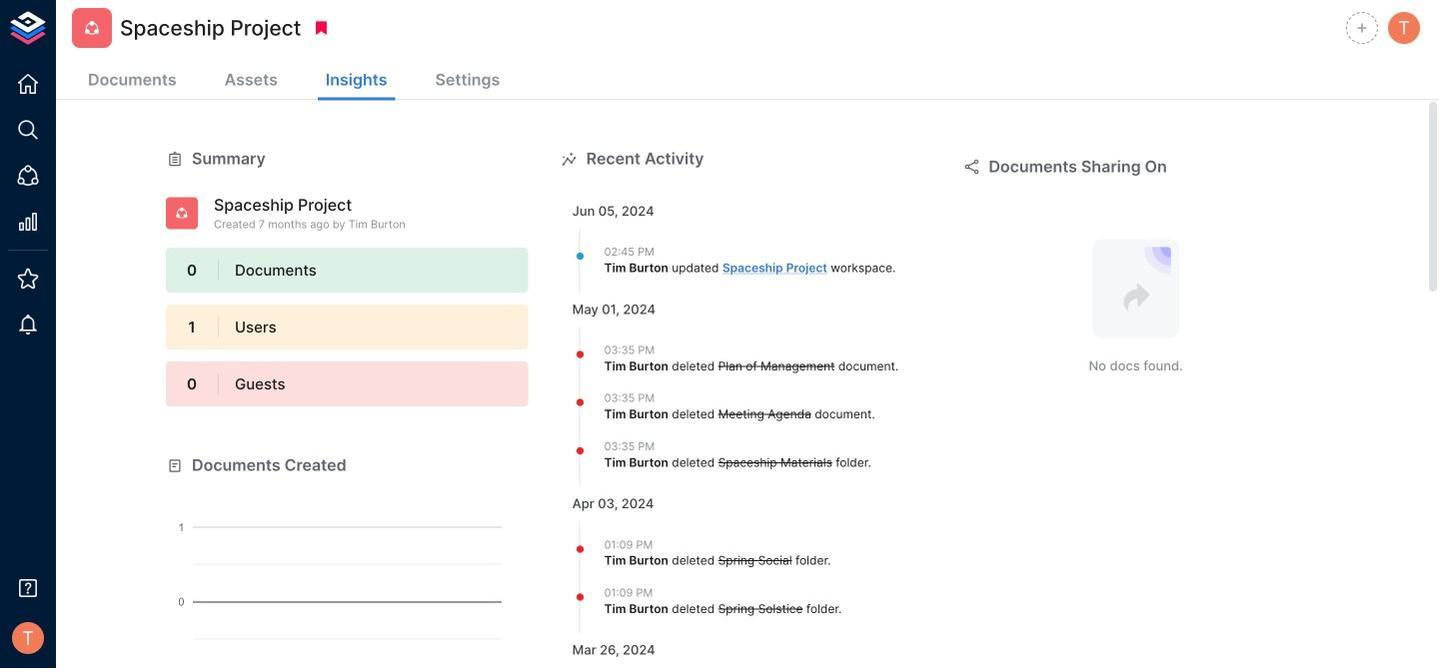 Task type: locate. For each thing, give the bounding box(es) containing it.
a chart. image
[[166, 477, 529, 669]]

a chart. element
[[166, 477, 529, 669]]



Task type: vqa. For each thing, say whether or not it's contained in the screenshot.
Remove Bookmark icon
yes



Task type: describe. For each thing, give the bounding box(es) containing it.
remove bookmark image
[[312, 19, 330, 37]]



